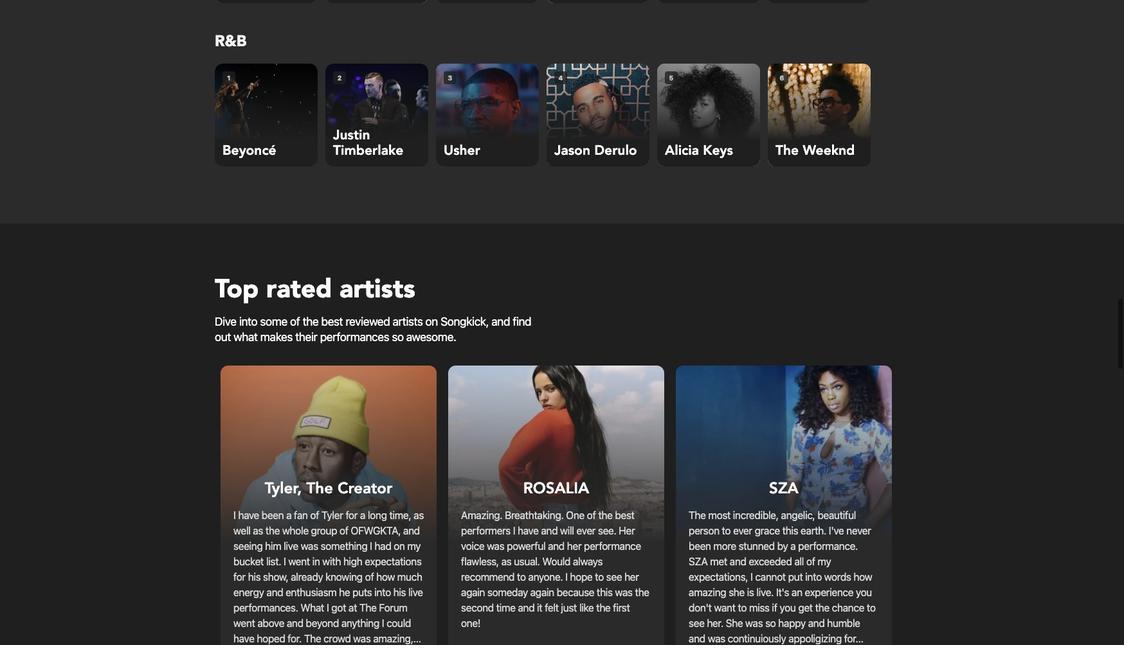 Task type: locate. For each thing, give the bounding box(es) containing it.
my
[[407, 541, 421, 552], [818, 556, 831, 568]]

into inside the most incredible, angelic, beautiful person to ever grace this earth. i've never been more stunned by a performance. sza met and exceeded all of my expectations, i cannot put into words how amazing she is live. it's an experience you don't want to miss if you get the chance to see her. she was so happy and humble and was continuiously appoligizing for…
[[805, 572, 822, 583]]

live down whole
[[284, 541, 298, 552]]

angelic,
[[781, 510, 815, 522]]

so inside dive into some of the best reviewed artists on songkick, and find out what makes their performances so awesome.
[[392, 331, 404, 344]]

1 vertical spatial best
[[615, 510, 634, 522]]

1 vertical spatial my
[[818, 556, 831, 568]]

the right the for.
[[304, 633, 321, 645]]

her down will
[[567, 541, 581, 552]]

been
[[262, 510, 284, 522], [689, 541, 711, 552]]

0 horizontal spatial ever
[[576, 525, 596, 537]]

the
[[303, 315, 319, 329], [598, 510, 613, 522], [265, 525, 280, 537], [635, 587, 649, 599], [596, 603, 611, 614], [815, 603, 830, 614]]

the up "person"
[[689, 510, 706, 522]]

0 vertical spatial into
[[239, 315, 257, 329]]

for
[[346, 510, 358, 522], [233, 572, 246, 583]]

never
[[846, 525, 871, 537]]

best inside amazing. breathtaking. one of the best performers i have and will ever see. her voice was powerful and her performance flawless, as usual. would always recommend to anyone. i hope to see her again someday again because this was the second time and it felt just like the first one!
[[615, 510, 634, 522]]

0 vertical spatial on
[[425, 315, 438, 329]]

by
[[777, 541, 788, 552]]

artists
[[340, 272, 415, 307], [393, 315, 423, 329]]

1 vertical spatial went
[[233, 618, 255, 630]]

her
[[619, 525, 635, 537]]

see down the don't
[[689, 618, 705, 630]]

as inside amazing. breathtaking. one of the best performers i have and will ever see. her voice was powerful and her performance flawless, as usual. would always recommend to anyone. i hope to see her again someday again because this was the second time and it felt just like the first one!
[[501, 556, 511, 568]]

the up him
[[265, 525, 280, 537]]

group
[[311, 525, 337, 537]]

tyler,
[[265, 478, 302, 500]]

was up in
[[301, 541, 318, 552]]

have up powerful
[[518, 525, 539, 537]]

0 vertical spatial for
[[346, 510, 358, 522]]

put
[[788, 572, 803, 583]]

0 vertical spatial as
[[414, 510, 424, 522]]

1 horizontal spatial my
[[818, 556, 831, 568]]

want
[[714, 603, 735, 614]]

list.
[[266, 556, 281, 568]]

5
[[669, 74, 674, 81]]

for…
[[844, 633, 863, 645]]

as left usual.
[[501, 556, 511, 568]]

i right list.
[[284, 556, 286, 568]]

more
[[713, 541, 736, 552]]

0 horizontal spatial been
[[262, 510, 284, 522]]

0 vertical spatial went
[[288, 556, 310, 568]]

i up powerful
[[513, 525, 515, 537]]

my up expectations
[[407, 541, 421, 552]]

1 vertical spatial live
[[408, 587, 423, 599]]

0 vertical spatial best
[[321, 315, 343, 329]]

of up their
[[290, 315, 300, 329]]

2 ever from the left
[[733, 525, 752, 537]]

0 horizontal spatial sza
[[689, 556, 708, 568]]

went down performances.
[[233, 618, 255, 630]]

ever
[[576, 525, 596, 537], [733, 525, 752, 537]]

rated
[[266, 272, 332, 307]]

a left long
[[360, 510, 365, 522]]

all
[[794, 556, 804, 568]]

of right 'fan'
[[310, 510, 319, 522]]

0 horizontal spatial best
[[321, 315, 343, 329]]

continuiously
[[728, 633, 786, 645]]

and right met
[[730, 556, 746, 568]]

it's
[[776, 587, 789, 599]]

sza up angelic,
[[769, 478, 799, 500]]

1 horizontal spatial so
[[765, 618, 776, 630]]

to up more
[[722, 525, 731, 537]]

0 horizontal spatial her
[[567, 541, 581, 552]]

so down if
[[765, 618, 776, 630]]

have up well
[[238, 510, 259, 522]]

1 horizontal spatial see
[[689, 618, 705, 630]]

crowd
[[324, 633, 351, 645]]

artists up reviewed
[[340, 272, 415, 307]]

0 horizontal spatial again
[[461, 587, 485, 599]]

her.
[[707, 618, 723, 630]]

the up their
[[303, 315, 319, 329]]

forum
[[379, 603, 408, 614]]

her
[[567, 541, 581, 552], [624, 572, 639, 583]]

time
[[496, 603, 515, 614]]

how right the words
[[854, 572, 872, 583]]

earth.
[[801, 525, 826, 537]]

again
[[461, 587, 485, 599], [530, 587, 554, 599]]

of
[[290, 315, 300, 329], [310, 510, 319, 522], [587, 510, 596, 522], [339, 525, 348, 537], [806, 556, 815, 568], [365, 572, 374, 583]]

been up whole
[[262, 510, 284, 522]]

1 vertical spatial so
[[765, 618, 776, 630]]

1 horizontal spatial sza
[[769, 478, 799, 500]]

enthusiasm
[[286, 587, 337, 599]]

1 vertical spatial have
[[518, 525, 539, 537]]

you right if
[[780, 603, 796, 614]]

for down the bucket
[[233, 572, 246, 583]]

this inside the most incredible, angelic, beautiful person to ever grace this earth. i've never been more stunned by a performance. sza met and exceeded all of my expectations, i cannot put into words how amazing she is live. it's an experience you don't want to miss if you get the chance to see her. she was so happy and humble and was continuiously appoligizing for…
[[782, 525, 798, 537]]

live.
[[756, 587, 774, 599]]

and left find
[[491, 315, 510, 329]]

and up appoligizing in the bottom right of the page
[[808, 618, 825, 630]]

him
[[265, 541, 281, 552]]

usher
[[444, 141, 480, 160]]

sza inside the most incredible, angelic, beautiful person to ever grace this earth. i've never been more stunned by a performance. sza met and exceeded all of my expectations, i cannot put into words how amazing she is live. it's an experience you don't want to miss if you get the chance to see her. she was so happy and humble and was continuiously appoligizing for…
[[689, 556, 708, 568]]

i up is
[[751, 572, 753, 583]]

0 horizontal spatial a
[[286, 510, 291, 522]]

0 horizontal spatial this
[[597, 587, 613, 599]]

2 horizontal spatial a
[[790, 541, 796, 552]]

and inside dive into some of the best reviewed artists on songkick, and find out what makes their performances so awesome.
[[491, 315, 510, 329]]

1 horizontal spatial on
[[425, 315, 438, 329]]

2 vertical spatial into
[[374, 587, 391, 599]]

what
[[234, 331, 258, 344]]

well
[[233, 525, 250, 537]]

a inside the most incredible, angelic, beautiful person to ever grace this earth. i've never been more stunned by a performance. sza met and exceeded all of my expectations, i cannot put into words how amazing she is live. it's an experience you don't want to miss if you get the chance to see her. she was so happy and humble and was continuiously appoligizing for…
[[790, 541, 796, 552]]

the inside dive into some of the best reviewed artists on songkick, and find out what makes their performances so awesome.
[[303, 315, 319, 329]]

0 horizontal spatial went
[[233, 618, 255, 630]]

1 horizontal spatial ever
[[733, 525, 752, 537]]

how down expectations
[[376, 572, 395, 583]]

her up 'first' on the right bottom of page
[[624, 572, 639, 583]]

0 vertical spatial so
[[392, 331, 404, 344]]

1 horizontal spatial been
[[689, 541, 711, 552]]

recommend
[[461, 572, 515, 583]]

so
[[392, 331, 404, 344], [765, 618, 776, 630]]

expectations
[[365, 556, 422, 568]]

0 horizontal spatial live
[[284, 541, 298, 552]]

1 horizontal spatial best
[[615, 510, 634, 522]]

of right all
[[806, 556, 815, 568]]

1 horizontal spatial into
[[374, 587, 391, 599]]

see down the performance
[[606, 572, 622, 583]]

1 vertical spatial as
[[253, 525, 263, 537]]

0 vertical spatial this
[[782, 525, 798, 537]]

1 vertical spatial his
[[393, 587, 406, 599]]

went left in
[[288, 556, 310, 568]]

0 horizontal spatial see
[[606, 572, 622, 583]]

0 vertical spatial you
[[856, 587, 872, 599]]

into up forum
[[374, 587, 391, 599]]

to right chance
[[867, 603, 876, 614]]

on right had
[[394, 541, 405, 552]]

1 vertical spatial see
[[689, 618, 705, 630]]

one
[[566, 510, 585, 522]]

again up "it"
[[530, 587, 554, 599]]

had
[[375, 541, 391, 552]]

1 horizontal spatial went
[[288, 556, 310, 568]]

1 vertical spatial on
[[394, 541, 405, 552]]

of up puts on the left bottom of the page
[[365, 572, 374, 583]]

performance.
[[798, 541, 858, 552]]

1 vertical spatial artists
[[393, 315, 423, 329]]

ever down one
[[576, 525, 596, 537]]

have
[[238, 510, 259, 522], [518, 525, 539, 537], [233, 633, 254, 645]]

so left awesome.
[[392, 331, 404, 344]]

into
[[239, 315, 257, 329], [805, 572, 822, 583], [374, 587, 391, 599]]

live down much
[[408, 587, 423, 599]]

beyoncé
[[223, 141, 276, 160]]

this right "because"
[[597, 587, 613, 599]]

1 horizontal spatial again
[[530, 587, 554, 599]]

was up the continuiously
[[745, 618, 763, 630]]

to down she
[[738, 603, 747, 614]]

just
[[561, 603, 577, 614]]

dive into some of the best reviewed artists on songkick, and find out what makes their performances so awesome.
[[215, 315, 531, 344]]

best up "her"
[[615, 510, 634, 522]]

1 horizontal spatial this
[[782, 525, 798, 537]]

1 vertical spatial into
[[805, 572, 822, 583]]

ever inside the most incredible, angelic, beautiful person to ever grace this earth. i've never been more stunned by a performance. sza met and exceeded all of my expectations, i cannot put into words how amazing she is live. it's an experience you don't want to miss if you get the chance to see her. she was so happy and humble and was continuiously appoligizing for…
[[733, 525, 752, 537]]

someday
[[487, 587, 528, 599]]

amazing,…
[[373, 633, 421, 645]]

my down performance. at right
[[818, 556, 831, 568]]

as right time,
[[414, 510, 424, 522]]

1 how from the left
[[376, 572, 395, 583]]

1 vertical spatial been
[[689, 541, 711, 552]]

chance
[[832, 603, 864, 614]]

is
[[747, 587, 754, 599]]

voice
[[461, 541, 484, 552]]

jason derulo
[[554, 141, 637, 160]]

she
[[726, 618, 743, 630]]

0 vertical spatial see
[[606, 572, 622, 583]]

above
[[257, 618, 284, 630]]

0 vertical spatial have
[[238, 510, 259, 522]]

into up what
[[239, 315, 257, 329]]

0 vertical spatial his
[[248, 572, 261, 583]]

1 horizontal spatial her
[[624, 572, 639, 583]]

long
[[368, 510, 387, 522]]

incredible,
[[733, 510, 779, 522]]

best up the performances
[[321, 315, 343, 329]]

a left 'fan'
[[286, 510, 291, 522]]

timberlake
[[333, 141, 403, 160]]

awesome.
[[406, 331, 456, 344]]

2 vertical spatial as
[[501, 556, 511, 568]]

live
[[284, 541, 298, 552], [408, 587, 423, 599]]

and up the for.
[[287, 618, 303, 630]]

0 horizontal spatial into
[[239, 315, 257, 329]]

to right hope
[[595, 572, 604, 583]]

0 horizontal spatial my
[[407, 541, 421, 552]]

his up forum
[[393, 587, 406, 599]]

the right get
[[815, 603, 830, 614]]

2 again from the left
[[530, 587, 554, 599]]

a
[[286, 510, 291, 522], [360, 510, 365, 522], [790, 541, 796, 552]]

2 horizontal spatial as
[[501, 556, 511, 568]]

again up second at the bottom left of the page
[[461, 587, 485, 599]]

1 horizontal spatial how
[[854, 572, 872, 583]]

on up awesome.
[[425, 315, 438, 329]]

0 horizontal spatial so
[[392, 331, 404, 344]]

1 ever from the left
[[576, 525, 596, 537]]

2 horizontal spatial into
[[805, 572, 822, 583]]

sza
[[769, 478, 799, 500], [689, 556, 708, 568]]

how inside i have been a fan of tyler for a long time, as well as the whole group of ofwgkta, and seeing him live was something i had on my bucket list. i went in with high expectations for his show, already knowing of how much energy and enthusiasm he puts into his live performances. what i got at the forum went above and beyond anything i could have hoped for.    the crowd was amazing,…
[[376, 572, 395, 583]]

the
[[776, 141, 799, 160], [306, 478, 333, 500], [689, 510, 706, 522], [359, 603, 377, 614], [304, 633, 321, 645]]

will
[[560, 525, 574, 537]]

1 horizontal spatial live
[[408, 587, 423, 599]]

1 vertical spatial this
[[597, 587, 613, 599]]

for.
[[288, 633, 302, 645]]

my inside i have been a fan of tyler for a long time, as well as the whole group of ofwgkta, and seeing him live was something i had on my bucket list. i went in with high expectations for his show, already knowing of how much energy and enthusiasm he puts into his live performances. what i got at the forum went above and beyond anything i could have hoped for.    the crowd was amazing,…
[[407, 541, 421, 552]]

amazing
[[689, 587, 726, 599]]

first
[[613, 603, 630, 614]]

how
[[376, 572, 395, 583], [854, 572, 872, 583]]

2 how from the left
[[854, 572, 872, 583]]

hope
[[570, 572, 593, 583]]

his up energy
[[248, 572, 261, 583]]

best inside dive into some of the best reviewed artists on songkick, and find out what makes their performances so awesome.
[[321, 315, 343, 329]]

alicia
[[665, 141, 699, 160]]

been down "person"
[[689, 541, 711, 552]]

out
[[215, 331, 231, 344]]

ever down "incredible,"
[[733, 525, 752, 537]]

bucket
[[233, 556, 264, 568]]

you up chance
[[856, 587, 872, 599]]

1 horizontal spatial you
[[856, 587, 872, 599]]

0 horizontal spatial how
[[376, 572, 395, 583]]

at
[[349, 603, 357, 614]]

1 horizontal spatial his
[[393, 587, 406, 599]]

1 vertical spatial for
[[233, 572, 246, 583]]

0 vertical spatial my
[[407, 541, 421, 552]]

of right one
[[587, 510, 596, 522]]

have left hoped
[[233, 633, 254, 645]]

for right tyler
[[346, 510, 358, 522]]

powerful
[[507, 541, 545, 552]]

0 horizontal spatial on
[[394, 541, 405, 552]]

artists up awesome.
[[393, 315, 423, 329]]

to down usual.
[[517, 572, 526, 583]]

0 vertical spatial been
[[262, 510, 284, 522]]

as right well
[[253, 525, 263, 537]]

i up well
[[233, 510, 236, 522]]

into right put
[[805, 572, 822, 583]]

performers
[[461, 525, 511, 537]]

1 vertical spatial you
[[780, 603, 796, 614]]

this up the by
[[782, 525, 798, 537]]

dive
[[215, 315, 236, 329]]

sza left met
[[689, 556, 708, 568]]

a right the by
[[790, 541, 796, 552]]

1 vertical spatial sza
[[689, 556, 708, 568]]

words
[[824, 572, 851, 583]]

i left hope
[[565, 572, 568, 583]]



Task type: describe. For each thing, give the bounding box(es) containing it.
time,
[[389, 510, 411, 522]]

on inside dive into some of the best reviewed artists on songkick, and find out what makes their performances so awesome.
[[425, 315, 438, 329]]

was down performers
[[487, 541, 504, 552]]

the weeknd
[[776, 141, 855, 160]]

alicia keys
[[665, 141, 733, 160]]

0 vertical spatial artists
[[340, 272, 415, 307]]

the left weeknd
[[776, 141, 799, 160]]

the inside the most incredible, angelic, beautiful person to ever grace this earth. i've never been more stunned by a performance. sza met and exceeded all of my expectations, i cannot put into words how amazing she is live. it's an experience you don't want to miss if you get the chance to see her. she was so happy and humble and was continuiously appoligizing for…
[[689, 510, 706, 522]]

of up something
[[339, 525, 348, 537]]

usual.
[[514, 556, 540, 568]]

puts
[[352, 587, 372, 599]]

top
[[215, 272, 259, 307]]

most
[[708, 510, 731, 522]]

1 horizontal spatial for
[[346, 510, 358, 522]]

1
[[227, 74, 231, 81]]

if
[[772, 603, 777, 614]]

ofwgkta,
[[351, 525, 401, 537]]

of inside amazing. breathtaking. one of the best performers i have and will ever see. her voice was powerful and her performance flawless, as usual. would always recommend to anyone. i hope to see her again someday again because this was the second time and it felt just like the first one!
[[587, 510, 596, 522]]

i left had
[[370, 541, 372, 552]]

miss
[[749, 603, 770, 614]]

2 vertical spatial have
[[233, 633, 254, 645]]

i've
[[829, 525, 844, 537]]

was down her.
[[708, 633, 725, 645]]

1 horizontal spatial a
[[360, 510, 365, 522]]

and down time,
[[403, 525, 420, 537]]

with
[[322, 556, 341, 568]]

anything
[[341, 618, 379, 630]]

of inside the most incredible, angelic, beautiful person to ever grace this earth. i've never been more stunned by a performance. sza met and exceeded all of my expectations, i cannot put into words how amazing she is live. it's an experience you don't want to miss if you get the chance to see her. she was so happy and humble and was continuiously appoligizing for…
[[806, 556, 815, 568]]

6
[[780, 74, 784, 81]]

because
[[557, 587, 594, 599]]

performances
[[320, 331, 389, 344]]

see inside amazing. breathtaking. one of the best performers i have and will ever see. her voice was powerful and her performance flawless, as usual. would always recommend to anyone. i hope to see her again someday again because this was the second time and it felt just like the first one!
[[606, 572, 622, 583]]

jason
[[554, 141, 590, 160]]

and left will
[[541, 525, 558, 537]]

i inside the most incredible, angelic, beautiful person to ever grace this earth. i've never been more stunned by a performance. sza met and exceeded all of my expectations, i cannot put into words how amazing she is live. it's an experience you don't want to miss if you get the chance to see her. she was so happy and humble and was continuiously appoligizing for…
[[751, 572, 753, 583]]

exceeded
[[749, 556, 792, 568]]

best for rosalia
[[615, 510, 634, 522]]

justin
[[333, 126, 370, 145]]

could
[[387, 618, 411, 630]]

0 vertical spatial her
[[567, 541, 581, 552]]

0 horizontal spatial his
[[248, 572, 261, 583]]

the up see.
[[598, 510, 613, 522]]

r&b
[[215, 31, 247, 52]]

songkick,
[[441, 315, 489, 329]]

the right the at
[[359, 603, 377, 614]]

grace
[[755, 525, 780, 537]]

on inside i have been a fan of tyler for a long time, as well as the whole group of ofwgkta, and seeing him live was something i had on my bucket list. i went in with high expectations for his show, already knowing of how much energy and enthusiasm he puts into his live performances. what i got at the forum went above and beyond anything i could have hoped for.    the crowd was amazing,…
[[394, 541, 405, 552]]

into inside dive into some of the best reviewed artists on songkick, and find out what makes their performances so awesome.
[[239, 315, 257, 329]]

been inside the most incredible, angelic, beautiful person to ever grace this earth. i've never been more stunned by a performance. sza met and exceeded all of my expectations, i cannot put into words how amazing she is live. it's an experience you don't want to miss if you get the chance to see her. she was so happy and humble and was continuiously appoligizing for…
[[689, 541, 711, 552]]

the right like
[[596, 603, 611, 614]]

tyler, the creator
[[265, 478, 392, 500]]

0 horizontal spatial you
[[780, 603, 796, 614]]

already
[[291, 572, 323, 583]]

this inside amazing. breathtaking. one of the best performers i have and will ever see. her voice was powerful and her performance flawless, as usual. would always recommend to anyone. i hope to see her again someday again because this was the second time and it felt just like the first one!
[[597, 587, 613, 599]]

their
[[295, 331, 317, 344]]

of inside dive into some of the best reviewed artists on songkick, and find out what makes their performances so awesome.
[[290, 315, 300, 329]]

an
[[792, 587, 802, 599]]

what
[[301, 603, 324, 614]]

creator
[[338, 478, 392, 500]]

so inside the most incredible, angelic, beautiful person to ever grace this earth. i've never been more stunned by a performance. sza met and exceeded all of my expectations, i cannot put into words how amazing she is live. it's an experience you don't want to miss if you get the chance to see her. she was so happy and humble and was continuiously appoligizing for…
[[765, 618, 776, 630]]

breathtaking.
[[505, 510, 564, 522]]

tyler
[[322, 510, 343, 522]]

some
[[260, 315, 287, 329]]

felt
[[545, 603, 559, 614]]

and up 'would'
[[548, 541, 565, 552]]

have inside amazing. breathtaking. one of the best performers i have and will ever see. her voice was powerful and her performance flawless, as usual. would always recommend to anyone. i hope to see her again someday again because this was the second time and it felt just like the first one!
[[518, 525, 539, 537]]

ever inside amazing. breathtaking. one of the best performers i have and will ever see. her voice was powerful and her performance flawless, as usual. would always recommend to anyone. i hope to see her again someday again because this was the second time and it felt just like the first one!
[[576, 525, 596, 537]]

beautiful
[[818, 510, 856, 522]]

0 horizontal spatial for
[[233, 572, 246, 583]]

one!
[[461, 618, 480, 630]]

my inside the most incredible, angelic, beautiful person to ever grace this earth. i've never been more stunned by a performance. sza met and exceeded all of my expectations, i cannot put into words how amazing she is live. it's an experience you don't want to miss if you get the chance to see her. she was so happy and humble and was continuiously appoligizing for…
[[818, 556, 831, 568]]

0 vertical spatial live
[[284, 541, 298, 552]]

into inside i have been a fan of tyler for a long time, as well as the whole group of ofwgkta, and seeing him live was something i had on my bucket list. i went in with high expectations for his show, already knowing of how much energy and enthusiasm he puts into his live performances. what i got at the forum went above and beyond anything i could have hoped for.    the crowd was amazing,…
[[374, 587, 391, 599]]

experience
[[805, 587, 853, 599]]

been inside i have been a fan of tyler for a long time, as well as the whole group of ofwgkta, and seeing him live was something i had on my bucket list. i went in with high expectations for his show, already knowing of how much energy and enthusiasm he puts into his live performances. what i got at the forum went above and beyond anything i could have hoped for.    the crowd was amazing,…
[[262, 510, 284, 522]]

find
[[513, 315, 531, 329]]

was up 'first' on the right bottom of page
[[615, 587, 633, 599]]

something
[[321, 541, 367, 552]]

2
[[337, 74, 342, 81]]

and down 'show,' at left
[[267, 587, 283, 599]]

she
[[729, 587, 745, 599]]

see.
[[598, 525, 616, 537]]

anyone.
[[528, 572, 563, 583]]

3
[[448, 74, 452, 81]]

amazing.
[[461, 510, 502, 522]]

would
[[542, 556, 570, 568]]

stunned
[[739, 541, 775, 552]]

the most incredible, angelic, beautiful person to ever grace this earth. i've never been more stunned by a performance. sza met and exceeded all of my expectations, i cannot put into words how amazing she is live. it's an experience you don't want to miss if you get the chance to see her. she was so happy and humble and was continuiously appoligizing for…
[[689, 510, 876, 645]]

i left could
[[382, 618, 384, 630]]

cannot
[[755, 572, 786, 583]]

hoped
[[257, 633, 285, 645]]

whole
[[282, 525, 308, 537]]

energy
[[233, 587, 264, 599]]

the up tyler
[[306, 478, 333, 500]]

how inside the most incredible, angelic, beautiful person to ever grace this earth. i've never been more stunned by a performance. sza met and exceeded all of my expectations, i cannot put into words how amazing she is live. it's an experience you don't want to miss if you get the chance to see her. she was so happy and humble and was continuiously appoligizing for…
[[854, 572, 872, 583]]

the inside i have been a fan of tyler for a long time, as well as the whole group of ofwgkta, and seeing him live was something i had on my bucket list. i went in with high expectations for his show, already knowing of how much energy and enthusiasm he puts into his live performances. what i got at the forum went above and beyond anything i could have hoped for.    the crowd was amazing,…
[[265, 525, 280, 537]]

best for top rated artists
[[321, 315, 343, 329]]

0 horizontal spatial as
[[253, 525, 263, 537]]

1 again from the left
[[461, 587, 485, 599]]

reviewed
[[346, 315, 390, 329]]

it
[[537, 603, 542, 614]]

see inside the most incredible, angelic, beautiful person to ever grace this earth. i've never been more stunned by a performance. sza met and exceeded all of my expectations, i cannot put into words how amazing she is live. it's an experience you don't want to miss if you get the chance to see her. she was so happy and humble and was continuiously appoligizing for…
[[689, 618, 705, 630]]

knowing
[[325, 572, 363, 583]]

0 vertical spatial sza
[[769, 478, 799, 500]]

1 vertical spatial her
[[624, 572, 639, 583]]

i left got
[[327, 603, 329, 614]]

artists inside dive into some of the best reviewed artists on songkick, and find out what makes their performances so awesome.
[[393, 315, 423, 329]]

he
[[339, 587, 350, 599]]

got
[[331, 603, 346, 614]]

the down the performance
[[635, 587, 649, 599]]

and down the don't
[[689, 633, 705, 645]]

1 horizontal spatial as
[[414, 510, 424, 522]]

the inside the most incredible, angelic, beautiful person to ever grace this earth. i've never been more stunned by a performance. sza met and exceeded all of my expectations, i cannot put into words how amazing she is live. it's an experience you don't want to miss if you get the chance to see her. she was so happy and humble and was continuiously appoligizing for…
[[815, 603, 830, 614]]

second
[[461, 603, 494, 614]]

keys
[[703, 141, 733, 160]]

beyond
[[306, 618, 339, 630]]

and left "it"
[[518, 603, 535, 614]]

seeing
[[233, 541, 263, 552]]

met
[[710, 556, 727, 568]]

makes
[[260, 331, 293, 344]]

was down "anything"
[[353, 633, 371, 645]]

happy
[[778, 618, 806, 630]]



Task type: vqa. For each thing, say whether or not it's contained in the screenshot.
Wednesday 31 January 2024
no



